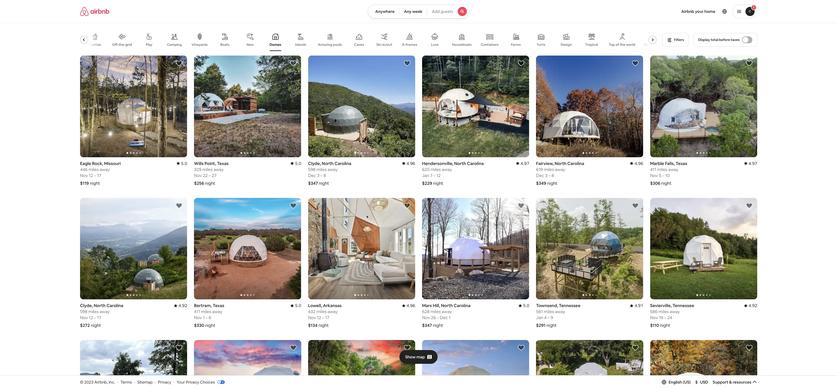 Task type: locate. For each thing, give the bounding box(es) containing it.
texas right falls,
[[676, 161, 687, 166]]

miles inside lowell, arkansas 432 miles away nov 12 – 17 $134 night
[[316, 309, 327, 315]]

group
[[80, 29, 672, 51], [80, 56, 187, 157], [194, 56, 301, 157], [308, 56, 415, 157], [422, 56, 529, 157], [536, 56, 643, 157], [650, 56, 757, 157], [80, 198, 187, 300], [194, 198, 301, 300], [308, 198, 415, 300], [422, 198, 529, 300], [536, 198, 643, 300], [650, 198, 757, 300], [80, 341, 187, 390], [194, 341, 301, 390], [308, 341, 415, 390], [422, 341, 529, 390], [536, 341, 643, 390], [650, 341, 757, 390]]

5.0 for wills point, texas 329 miles away nov 22 – 27 $256 night
[[295, 161, 301, 166]]

598 inside clyde, north carolina 598 miles away dec 3 – 8 $347 night
[[308, 167, 315, 172]]

1 horizontal spatial privacy
[[186, 380, 199, 385]]

townsend,
[[536, 303, 558, 309]]

texas inside wills point, texas 329 miles away nov 22 – 27 $256 night
[[217, 161, 228, 166]]

play
[[146, 42, 152, 47]]

north for fairview, north carolina 619 miles away dec 3 – 8 $349 night
[[555, 161, 566, 166]]

0 vertical spatial jan
[[422, 173, 429, 178]]

marble falls, texas 411 miles away nov 5 – 10 $306 night
[[650, 161, 687, 186]]

1
[[753, 5, 754, 9], [203, 315, 205, 321], [449, 315, 451, 321]]

jan inside hendersonville, north carolina 620 miles away jan 7 – 12 $229 night
[[422, 173, 429, 178]]

1 3 from the left
[[545, 173, 547, 178]]

filters button
[[662, 33, 689, 47]]

miles inside 'marble falls, texas 411 miles away nov 5 – 10 $306 night'
[[657, 167, 667, 172]]

carolina inside clyde, north carolina 598 miles away dec 3 – 8 $347 night
[[334, 161, 351, 166]]

0 vertical spatial 4.96 out of 5 average rating image
[[630, 161, 643, 166]]

sevierville,
[[650, 303, 672, 309]]

0 horizontal spatial dec
[[308, 173, 316, 178]]

586
[[650, 309, 657, 315]]

12 inside hendersonville, north carolina 620 miles away jan 7 – 12 $229 night
[[436, 173, 441, 178]]

26
[[431, 315, 436, 321]]

north inside hendersonville, north carolina 620 miles away jan 7 – 12 $229 night
[[454, 161, 466, 166]]

mars
[[422, 303, 432, 309]]

away inside 'marble falls, texas 411 miles away nov 5 – 10 $306 night'
[[668, 167, 678, 172]]

texas right bertram,
[[213, 303, 224, 309]]

2 horizontal spatial dec
[[536, 173, 544, 178]]

0 horizontal spatial 4.96 out of 5 average rating image
[[402, 303, 415, 309]]

none search field containing anywhere
[[368, 5, 469, 18]]

1 tennessee from the left
[[559, 303, 580, 309]]

1 vertical spatial 598
[[80, 309, 87, 315]]

missouri
[[104, 161, 121, 166]]

12 up $119
[[89, 173, 93, 178]]

0 horizontal spatial 598
[[80, 309, 87, 315]]

411
[[650, 167, 656, 172], [194, 309, 200, 315]]

hendersonville, north carolina 620 miles away jan 7 – 12 $229 night
[[422, 161, 484, 186]]

· right inc.
[[117, 380, 118, 385]]

0 horizontal spatial add to wishlist: mars hill, north carolina image
[[176, 345, 182, 352]]

$347 inside clyde, north carolina 598 miles away dec 3 – 8 $347 night
[[308, 181, 318, 186]]

4.96 for clyde, north carolina 598 miles away dec 3 – 8 $347 night
[[406, 161, 415, 166]]

3 inside clyde, north carolina 598 miles away dec 3 – 8 $347 night
[[317, 173, 319, 178]]

nov down 586
[[650, 315, 658, 321]]

2 horizontal spatial 1
[[753, 5, 754, 9]]

clyde, for clyde, north carolina 598 miles away dec 3 – 8 $347 night
[[308, 161, 321, 166]]

nov up $330
[[194, 315, 202, 321]]

world
[[626, 42, 635, 47]]

texas for 411 miles away
[[676, 161, 687, 166]]

a-
[[402, 42, 406, 47]]

night inside the 'fairview, north carolina 619 miles away dec 3 – 8 $349 night'
[[547, 181, 557, 186]]

620
[[422, 167, 430, 172]]

–
[[94, 173, 96, 178], [209, 173, 211, 178], [433, 173, 435, 178], [548, 173, 551, 178], [320, 173, 322, 178], [662, 173, 664, 178], [94, 315, 96, 321], [205, 315, 208, 321], [437, 315, 439, 321], [547, 315, 550, 321], [322, 315, 324, 321], [664, 315, 666, 321]]

4.96 left marble
[[635, 161, 643, 166]]

amazing
[[318, 42, 332, 47]]

add to wishlist: clermont, florida image
[[632, 345, 639, 352]]

– inside the 'fairview, north carolina 619 miles away dec 3 – 8 $349 night'
[[548, 173, 551, 178]]

add to wishlist: fairview, north carolina image
[[632, 60, 639, 67]]

add to wishlist: lago vista, texas image
[[518, 345, 525, 352]]

nov down 329
[[194, 173, 202, 178]]

1 vertical spatial &
[[729, 380, 732, 385]]

&
[[651, 42, 654, 47], [729, 380, 732, 385]]

5.0
[[181, 161, 187, 166], [295, 161, 301, 166], [295, 303, 301, 309], [523, 303, 529, 309]]

add to wishlist: sevierville, tennessee image
[[746, 203, 753, 209], [404, 345, 411, 352]]

any week
[[404, 9, 423, 14]]

tennessee for 561 miles away
[[559, 303, 580, 309]]

night
[[90, 181, 100, 186], [205, 181, 215, 186], [433, 181, 443, 186], [547, 181, 557, 186], [319, 181, 329, 186], [661, 181, 671, 186], [91, 323, 101, 329], [205, 323, 215, 329], [433, 323, 443, 329], [546, 323, 557, 329], [318, 323, 329, 329], [660, 323, 670, 329]]

2 3 from the left
[[317, 173, 319, 178]]

1 horizontal spatial dec
[[440, 315, 448, 321]]

5.0 for mars hill, north carolina 628 miles away nov 26 – dec 1 $347 night
[[523, 303, 529, 309]]

miles inside clyde, north carolina 598 miles away nov 12 – 17 $272 night
[[88, 309, 98, 315]]

north for hendersonville, north carolina 620 miles away jan 7 – 12 $229 night
[[454, 161, 466, 166]]

24
[[667, 315, 672, 321]]

jan
[[422, 173, 429, 178], [536, 315, 543, 321]]

castles
[[89, 42, 101, 47]]

0 horizontal spatial 3
[[317, 173, 319, 178]]

resources
[[733, 380, 751, 385]]

1 horizontal spatial 3
[[545, 173, 547, 178]]

2 4.97 from the left
[[749, 161, 757, 166]]

jan left 4
[[536, 315, 543, 321]]

598 inside clyde, north carolina 598 miles away nov 12 – 17 $272 night
[[80, 309, 87, 315]]

4.92 for clyde, north carolina 598 miles away nov 12 – 17 $272 night
[[178, 303, 187, 309]]

nov down 446
[[80, 173, 88, 178]]

· left 'your'
[[174, 380, 174, 385]]

north inside "mars hill, north carolina 628 miles away nov 26 – dec 1 $347 night"
[[441, 303, 453, 309]]

12 up $272
[[89, 315, 93, 321]]

4.96 out of 5 average rating image for fairview, north carolina 619 miles away dec 3 – 8 $349 night
[[630, 161, 643, 166]]

0 horizontal spatial 1
[[203, 315, 205, 321]]

1 vertical spatial jan
[[536, 315, 543, 321]]

0 vertical spatial clyde,
[[308, 161, 321, 166]]

0 horizontal spatial clyde,
[[80, 303, 93, 309]]

5.0 out of 5 average rating image
[[176, 161, 187, 166], [290, 161, 301, 166], [518, 303, 529, 309]]

north inside clyde, north carolina 598 miles away dec 3 – 8 $347 night
[[322, 161, 334, 166]]

(us)
[[683, 380, 691, 385]]

4.96 out of 5 average rating image
[[630, 161, 643, 166], [402, 303, 415, 309]]

nov down the 628
[[422, 315, 430, 321]]

privacy left 'your'
[[158, 380, 171, 385]]

$291
[[536, 323, 545, 329]]

add to wishlist: mars hill, north carolina image
[[518, 203, 525, 209], [176, 345, 182, 352]]

arkansas
[[323, 303, 342, 309]]

12
[[89, 173, 93, 178], [436, 173, 441, 178], [89, 315, 93, 321], [317, 315, 321, 321]]

nov up $272
[[80, 315, 88, 321]]

nov inside 'marble falls, texas 411 miles away nov 5 – 10 $306 night'
[[650, 173, 658, 178]]

away inside the 'fairview, north carolina 619 miles away dec 3 – 8 $349 night'
[[555, 167, 565, 172]]

4.96 out of 5 average rating image left mars
[[402, 303, 415, 309]]

away inside lowell, arkansas 432 miles away nov 12 – 17 $134 night
[[327, 309, 338, 315]]

dec inside "mars hill, north carolina 628 miles away nov 26 – dec 1 $347 night"
[[440, 315, 448, 321]]

$134
[[308, 323, 317, 329]]

clyde, inside clyde, north carolina 598 miles away dec 3 – 8 $347 night
[[308, 161, 321, 166]]

away inside clyde, north carolina 598 miles away nov 12 – 17 $272 night
[[99, 309, 110, 315]]

carolina inside hendersonville, north carolina 620 miles away jan 7 – 12 $229 night
[[467, 161, 484, 166]]

1 horizontal spatial 8
[[551, 173, 554, 178]]

add guests
[[432, 9, 453, 14]]

lowell, arkansas 432 miles away nov 12 – 17 $134 night
[[308, 303, 342, 329]]

1 horizontal spatial tennessee
[[673, 303, 694, 309]]

0 vertical spatial &
[[651, 42, 654, 47]]

0 horizontal spatial 4.97
[[520, 161, 529, 166]]

privacy link
[[158, 380, 171, 385]]

2 horizontal spatial 5.0 out of 5 average rating image
[[518, 303, 529, 309]]

1 4.92 from the left
[[178, 303, 187, 309]]

night inside the bertram, texas 411 miles away nov 1 – 6 $330 night
[[205, 323, 215, 329]]

4.92 out of 5 average rating image
[[174, 303, 187, 309], [744, 303, 757, 309]]

4.96 left hendersonville,
[[406, 161, 415, 166]]

week
[[412, 9, 423, 14]]

0 horizontal spatial privacy
[[158, 380, 171, 385]]

$256
[[194, 181, 204, 186]]

dec inside the 'fairview, north carolina 619 miles away dec 3 – 8 $349 night'
[[536, 173, 544, 178]]

taxes
[[731, 38, 740, 42]]

4.96 out of 5 average rating image left marble
[[630, 161, 643, 166]]

17 for rock,
[[97, 173, 101, 178]]

& right support
[[729, 380, 732, 385]]

17 inside 'eagle rock, missouri 446 miles away nov 12 – 17 $119 night'
[[97, 173, 101, 178]]

away inside wills point, texas 329 miles away nov 22 – 27 $256 night
[[213, 167, 224, 172]]

5.0 out of 5 average rating image for eagle rock, missouri 446 miles away nov 12 – 17 $119 night
[[176, 161, 187, 166]]

eagle rock, missouri 446 miles away nov 12 – 17 $119 night
[[80, 161, 121, 186]]

411 inside the bertram, texas 411 miles away nov 1 – 6 $330 night
[[194, 309, 200, 315]]

& for support
[[729, 380, 732, 385]]

& right the bed
[[651, 42, 654, 47]]

1 horizontal spatial jan
[[536, 315, 543, 321]]

– inside "mars hill, north carolina 628 miles away nov 26 – dec 1 $347 night"
[[437, 315, 439, 321]]

miles inside hendersonville, north carolina 620 miles away jan 7 – 12 $229 night
[[430, 167, 441, 172]]

carolina for hendersonville, north carolina 620 miles away jan 7 – 12 $229 night
[[467, 161, 484, 166]]

3
[[545, 173, 547, 178], [317, 173, 319, 178]]

tropical
[[585, 42, 598, 47]]

8 for $347
[[323, 173, 326, 178]]

away inside townsend, tennessee 561 miles away jan 4 – 9 $291 night
[[555, 309, 565, 315]]

ski-
[[376, 42, 382, 47]]

any
[[404, 9, 411, 14]]

nov left 5
[[650, 173, 658, 178]]

texas inside the bertram, texas 411 miles away nov 1 – 6 $330 night
[[213, 303, 224, 309]]

1 horizontal spatial 5.0 out of 5 average rating image
[[290, 161, 301, 166]]

support & resources button
[[713, 380, 757, 385]]

12 inside clyde, north carolina 598 miles away nov 12 – 17 $272 night
[[89, 315, 93, 321]]

12 right 7
[[436, 173, 441, 178]]

eagle
[[80, 161, 91, 166]]

1 button
[[733, 5, 757, 18]]

away inside the bertram, texas 411 miles away nov 1 – 6 $330 night
[[212, 309, 222, 315]]

add to wishlist: townsend, tennessee image
[[632, 203, 639, 209]]

1 horizontal spatial 1
[[449, 315, 451, 321]]

1 vertical spatial $347
[[422, 323, 432, 329]]

17 inside lowell, arkansas 432 miles away nov 12 – 17 $134 night
[[325, 315, 329, 321]]

– inside clyde, north carolina 598 miles away dec 3 – 8 $347 night
[[320, 173, 322, 178]]

add to wishlist: clyde, north carolina image
[[404, 60, 411, 67]]

a-frames
[[402, 42, 417, 47]]

night inside 'marble falls, texas 411 miles away nov 5 – 10 $306 night'
[[661, 181, 671, 186]]

tennessee right sevierville,
[[673, 303, 694, 309]]

airbnb your home
[[681, 9, 715, 14]]

dec for 598
[[308, 173, 316, 178]]

sevierville, tennessee 586 miles away nov 19 – 24 $110 night
[[650, 303, 694, 329]]

0 horizontal spatial tennessee
[[559, 303, 580, 309]]

8 inside clyde, north carolina 598 miles away dec 3 – 8 $347 night
[[323, 173, 326, 178]]

hendersonville,
[[422, 161, 453, 166]]

carolina for clyde, north carolina 598 miles away dec 3 – 8 $347 night
[[334, 161, 351, 166]]

0 vertical spatial 411
[[650, 167, 656, 172]]

home
[[704, 9, 715, 14]]

0 horizontal spatial 8
[[323, 173, 326, 178]]

1 horizontal spatial 4.97
[[749, 161, 757, 166]]

2 privacy from the left
[[186, 380, 199, 385]]

away inside the sevierville, tennessee 586 miles away nov 19 – 24 $110 night
[[670, 309, 680, 315]]

carolina inside clyde, north carolina 598 miles away nov 12 – 17 $272 night
[[106, 303, 123, 309]]

·
[[117, 380, 118, 385], [134, 380, 135, 385], [155, 380, 156, 385], [174, 380, 174, 385]]

north inside the 'fairview, north carolina 619 miles away dec 3 – 8 $349 night'
[[555, 161, 566, 166]]

clyde,
[[308, 161, 321, 166], [80, 303, 93, 309]]

filters
[[674, 38, 684, 42]]

dec
[[536, 173, 544, 178], [308, 173, 316, 178], [440, 315, 448, 321]]

1 horizontal spatial add to wishlist: sevierville, tennessee image
[[746, 203, 753, 209]]

0 horizontal spatial 5.0 out of 5 average rating image
[[176, 161, 187, 166]]

2 4.92 from the left
[[749, 303, 757, 309]]

your
[[695, 9, 704, 14]]

1 vertical spatial clyde,
[[80, 303, 93, 309]]

1 horizontal spatial 4.92
[[749, 303, 757, 309]]

terms
[[120, 380, 132, 385]]

texas inside 'marble falls, texas 411 miles away nov 5 – 10 $306 night'
[[676, 161, 687, 166]]

$347 inside "mars hill, north carolina 628 miles away nov 26 – dec 1 $347 night"
[[422, 323, 432, 329]]

1 vertical spatial add to wishlist: sevierville, tennessee image
[[404, 345, 411, 352]]

329
[[194, 167, 201, 172]]

– inside the sevierville, tennessee 586 miles away nov 19 – 24 $110 night
[[664, 315, 666, 321]]

411 down marble
[[650, 167, 656, 172]]

2023
[[84, 380, 93, 385]]

4.92 out of 5 average rating image for sevierville, tennessee 586 miles away nov 19 – 24 $110 night
[[744, 303, 757, 309]]

clyde, inside clyde, north carolina 598 miles away nov 12 – 17 $272 night
[[80, 303, 93, 309]]

guests
[[441, 9, 453, 14]]

inc.
[[109, 380, 115, 385]]

0 horizontal spatial 4.92
[[178, 303, 187, 309]]

privacy
[[158, 380, 171, 385], [186, 380, 199, 385]]

carolina for fairview, north carolina 619 miles away dec 3 – 8 $349 night
[[567, 161, 584, 166]]

0 horizontal spatial add to wishlist: sevierville, tennessee image
[[404, 345, 411, 352]]

jan left 7
[[422, 173, 429, 178]]

0 horizontal spatial 411
[[194, 309, 200, 315]]

1 horizontal spatial $347
[[422, 323, 432, 329]]

add to wishlist: wills point, texas image
[[290, 60, 297, 67]]

3 inside the 'fairview, north carolina 619 miles away dec 3 – 8 $349 night'
[[545, 173, 547, 178]]

· right terms
[[134, 380, 135, 385]]

1 horizontal spatial &
[[729, 380, 732, 385]]

None search field
[[368, 5, 469, 18]]

0 vertical spatial $347
[[308, 181, 318, 186]]

1 horizontal spatial 4.92 out of 5 average rating image
[[744, 303, 757, 309]]

night inside "mars hill, north carolina 628 miles away nov 26 – dec 1 $347 night"
[[433, 323, 443, 329]]

& for bed
[[651, 42, 654, 47]]

4.96 out of 5 average rating image
[[402, 161, 415, 166]]

598
[[308, 167, 315, 172], [80, 309, 87, 315]]

clyde, north carolina 598 miles away nov 12 – 17 $272 night
[[80, 303, 123, 329]]

· left 'privacy' 'link'
[[155, 380, 156, 385]]

dec inside clyde, north carolina 598 miles away dec 3 – 8 $347 night
[[308, 173, 316, 178]]

nov inside "mars hill, north carolina 628 miles away nov 26 – dec 1 $347 night"
[[422, 315, 430, 321]]

bed
[[644, 42, 651, 47]]

miles inside townsend, tennessee 561 miles away jan 4 – 9 $291 night
[[544, 309, 554, 315]]

19
[[659, 315, 663, 321]]

4.96 left mars
[[406, 303, 415, 309]]

1 4.92 out of 5 average rating image from the left
[[174, 303, 187, 309]]

– inside 'eagle rock, missouri 446 miles away nov 12 – 17 $119 night'
[[94, 173, 96, 178]]

nov inside the bertram, texas 411 miles away nov 1 – 6 $330 night
[[194, 315, 202, 321]]

ski-in/out
[[376, 42, 392, 47]]

miles inside wills point, texas 329 miles away nov 22 – 27 $256 night
[[202, 167, 212, 172]]

terms link
[[120, 380, 132, 385]]

8 inside the 'fairview, north carolina 619 miles away dec 3 – 8 $349 night'
[[551, 173, 554, 178]]

away inside hendersonville, north carolina 620 miles away jan 7 – 12 $229 night
[[442, 167, 452, 172]]

tennessee right townsend,
[[559, 303, 580, 309]]

6
[[209, 315, 211, 321]]

away inside "mars hill, north carolina 628 miles away nov 26 – dec 1 $347 night"
[[442, 309, 452, 315]]

add to wishlist: marble falls, texas image
[[746, 60, 753, 67]]

1 8 from the left
[[551, 173, 554, 178]]

446
[[80, 167, 87, 172]]

nov down '432'
[[308, 315, 316, 321]]

17 for north
[[97, 315, 101, 321]]

1 vertical spatial 411
[[194, 309, 200, 315]]

0 horizontal spatial &
[[651, 42, 654, 47]]

marble
[[650, 161, 664, 166]]

0 vertical spatial add to wishlist: mars hill, north carolina image
[[518, 203, 525, 209]]

miles inside the sevierville, tennessee 586 miles away nov 19 – 24 $110 night
[[658, 309, 669, 315]]

add to wishlist: bertram, texas image
[[290, 203, 297, 209]]

0 horizontal spatial $347
[[308, 181, 318, 186]]

dec for 619
[[536, 173, 544, 178]]

2 tennessee from the left
[[673, 303, 694, 309]]

12 up $134
[[317, 315, 321, 321]]

terms · sitemap · privacy ·
[[120, 380, 174, 385]]

nov inside clyde, north carolina 598 miles away nov 12 – 17 $272 night
[[80, 315, 88, 321]]

1 horizontal spatial clyde,
[[308, 161, 321, 166]]

2 4.92 out of 5 average rating image from the left
[[744, 303, 757, 309]]

miles inside the 'fairview, north carolina 619 miles away dec 3 – 8 $349 night'
[[544, 167, 554, 172]]

1 horizontal spatial 598
[[308, 167, 315, 172]]

1 horizontal spatial 411
[[650, 167, 656, 172]]

airbnb
[[681, 9, 694, 14]]

2 8 from the left
[[323, 173, 326, 178]]

add to wishlist: hendersonville, north carolina image
[[518, 60, 525, 67]]

5.0 for bertram, texas 411 miles away nov 1 – 6 $330 night
[[295, 303, 301, 309]]

1 vertical spatial 4.96 out of 5 average rating image
[[402, 303, 415, 309]]

jan inside townsend, tennessee 561 miles away jan 4 – 9 $291 night
[[536, 315, 543, 321]]

vineyards
[[191, 42, 208, 47]]

texas right point,
[[217, 161, 228, 166]]

tennessee inside the sevierville, tennessee 586 miles away nov 19 – 24 $110 night
[[673, 303, 694, 309]]

tennessee inside townsend, tennessee 561 miles away jan 4 – 9 $291 night
[[559, 303, 580, 309]]

night inside clyde, north carolina 598 miles away nov 12 – 17 $272 night
[[91, 323, 101, 329]]

in/out
[[382, 42, 392, 47]]

0 vertical spatial 598
[[308, 167, 315, 172]]

598 for nov
[[80, 309, 87, 315]]

pools
[[333, 42, 342, 47]]

carolina inside the 'fairview, north carolina 619 miles away dec 3 – 8 $349 night'
[[567, 161, 584, 166]]

0 horizontal spatial jan
[[422, 173, 429, 178]]

0 horizontal spatial 4.92 out of 5 average rating image
[[174, 303, 187, 309]]

17 inside clyde, north carolina 598 miles away nov 12 – 17 $272 night
[[97, 315, 101, 321]]

privacy right 'your'
[[186, 380, 199, 385]]

nov inside 'eagle rock, missouri 446 miles away nov 12 – 17 $119 night'
[[80, 173, 88, 178]]

411 down bertram,
[[194, 309, 200, 315]]

1 4.97 from the left
[[520, 161, 529, 166]]

$347
[[308, 181, 318, 186], [422, 323, 432, 329]]

privacy inside your privacy choices link
[[186, 380, 199, 385]]

bed & breakfasts
[[644, 42, 672, 47]]

1 horizontal spatial 4.96 out of 5 average rating image
[[630, 161, 643, 166]]

0 vertical spatial add to wishlist: sevierville, tennessee image
[[746, 203, 753, 209]]

4.92
[[178, 303, 187, 309], [749, 303, 757, 309]]

north inside clyde, north carolina 598 miles away nov 12 – 17 $272 night
[[94, 303, 105, 309]]

add guests button
[[427, 5, 469, 18]]



Task type: vqa. For each thing, say whether or not it's contained in the screenshot.
the Profile ELEMENT
yes



Task type: describe. For each thing, give the bounding box(es) containing it.
411 inside 'marble falls, texas 411 miles away nov 5 – 10 $306 night'
[[650, 167, 656, 172]]

nov inside the sevierville, tennessee 586 miles away nov 19 – 24 $110 night
[[650, 315, 658, 321]]

1 · from the left
[[117, 380, 118, 385]]

clyde, north carolina 598 miles away dec 3 – 8 $347 night
[[308, 161, 351, 186]]

5.0 for eagle rock, missouri 446 miles away nov 12 – 17 $119 night
[[181, 161, 187, 166]]

432
[[308, 309, 315, 315]]

away inside clyde, north carolina 598 miles away dec 3 – 8 $347 night
[[327, 167, 338, 172]]

– inside 'marble falls, texas 411 miles away nov 5 – 10 $306 night'
[[662, 173, 664, 178]]

4.91
[[635, 303, 643, 309]]

8 for $349
[[551, 173, 554, 178]]

3 for 598
[[317, 173, 319, 178]]

houseboats
[[452, 42, 472, 47]]

new
[[246, 42, 254, 47]]

– inside lowell, arkansas 432 miles away nov 12 – 17 $134 night
[[322, 315, 324, 321]]

$ usd
[[695, 380, 708, 385]]

english
[[669, 380, 682, 385]]

away inside 'eagle rock, missouri 446 miles away nov 12 – 17 $119 night'
[[100, 167, 110, 172]]

10
[[665, 173, 670, 178]]

1 inside "mars hill, north carolina 628 miles away nov 26 – dec 1 $347 night"
[[449, 315, 451, 321]]

$349
[[536, 181, 546, 186]]

4.96 for lowell, arkansas 432 miles away nov 12 – 17 $134 night
[[406, 303, 415, 309]]

miles inside clyde, north carolina 598 miles away dec 3 – 8 $347 night
[[316, 167, 327, 172]]

© 2023 airbnb, inc. ·
[[80, 380, 118, 385]]

texas for 329 miles away
[[217, 161, 228, 166]]

5
[[659, 173, 661, 178]]

7
[[430, 173, 432, 178]]

$330
[[194, 323, 204, 329]]

the-
[[118, 42, 125, 47]]

5.0 out of 5 average rating image for wills point, texas 329 miles away nov 22 – 27 $256 night
[[290, 161, 301, 166]]

night inside wills point, texas 329 miles away nov 22 – 27 $256 night
[[205, 181, 215, 186]]

add to wishlist: eagle rock, missouri image
[[176, 60, 182, 67]]

yurts
[[537, 42, 545, 47]]

tennessee for 586 miles away
[[673, 303, 694, 309]]

$229
[[422, 181, 432, 186]]

$306
[[650, 181, 660, 186]]

off-
[[112, 42, 119, 47]]

support
[[713, 380, 728, 385]]

night inside townsend, tennessee 561 miles away jan 4 – 9 $291 night
[[546, 323, 557, 329]]

4.97 out of 5 average rating image
[[744, 161, 757, 166]]

point,
[[204, 161, 216, 166]]

4.97 out of 5 average rating image
[[516, 161, 529, 166]]

your privacy choices
[[177, 380, 215, 385]]

add to wishlist: smithville, tennessee image
[[746, 345, 753, 352]]

1 inside the bertram, texas 411 miles away nov 1 – 6 $330 night
[[203, 315, 205, 321]]

12 inside 'eagle rock, missouri 446 miles away nov 12 – 17 $119 night'
[[89, 173, 93, 178]]

support & resources
[[713, 380, 751, 385]]

group containing off-the-grid
[[80, 29, 672, 51]]

design
[[561, 42, 572, 47]]

before
[[719, 38, 730, 42]]

night inside clyde, north carolina 598 miles away dec 3 – 8 $347 night
[[319, 181, 329, 186]]

miles inside 'eagle rock, missouri 446 miles away nov 12 – 17 $119 night'
[[88, 167, 99, 172]]

top
[[609, 42, 615, 47]]

3 for 619
[[545, 173, 547, 178]]

add
[[432, 9, 440, 14]]

airbnb,
[[94, 380, 108, 385]]

9
[[551, 315, 553, 321]]

fairview, north carolina 619 miles away dec 3 – 8 $349 night
[[536, 161, 584, 186]]

miles inside "mars hill, north carolina 628 miles away nov 26 – dec 1 $347 night"
[[430, 309, 441, 315]]

4
[[544, 315, 547, 321]]

frames
[[406, 42, 417, 47]]

airbnb your home link
[[678, 5, 719, 18]]

2 · from the left
[[134, 380, 135, 385]]

1 vertical spatial add to wishlist: mars hill, north carolina image
[[176, 345, 182, 352]]

night inside 'eagle rock, missouri 446 miles away nov 12 – 17 $119 night'
[[90, 181, 100, 186]]

wills
[[194, 161, 204, 166]]

628
[[422, 309, 429, 315]]

farms
[[511, 42, 521, 47]]

night inside hendersonville, north carolina 620 miles away jan 7 – 12 $229 night
[[433, 181, 443, 186]]

night inside the sevierville, tennessee 586 miles away nov 19 – 24 $110 night
[[660, 323, 670, 329]]

amazing pools
[[318, 42, 342, 47]]

nov inside wills point, texas 329 miles away nov 22 – 27 $256 night
[[194, 173, 202, 178]]

add to wishlist: lago vista, texas image
[[290, 345, 297, 352]]

show map button
[[400, 351, 438, 364]]

anywhere button
[[368, 5, 399, 18]]

carolina inside "mars hill, north carolina 628 miles away nov 26 – dec 1 $347 night"
[[454, 303, 470, 309]]

top of the world
[[609, 42, 635, 47]]

4.92 out of 5 average rating image for clyde, north carolina 598 miles away nov 12 – 17 $272 night
[[174, 303, 187, 309]]

townsend, tennessee 561 miles away jan 4 – 9 $291 night
[[536, 303, 580, 329]]

bertram,
[[194, 303, 212, 309]]

598 for dec
[[308, 167, 315, 172]]

561
[[536, 309, 543, 315]]

carolina for clyde, north carolina 598 miles away nov 12 – 17 $272 night
[[106, 303, 123, 309]]

– inside the bertram, texas 411 miles away nov 1 – 6 $330 night
[[205, 315, 208, 321]]

12 inside lowell, arkansas 432 miles away nov 12 – 17 $134 night
[[317, 315, 321, 321]]

north for clyde, north carolina 598 miles away nov 12 – 17 $272 night
[[94, 303, 105, 309]]

$272
[[80, 323, 90, 329]]

wills point, texas 329 miles away nov 22 – 27 $256 night
[[194, 161, 228, 186]]

sitemap
[[137, 380, 153, 385]]

– inside hendersonville, north carolina 620 miles away jan 7 – 12 $229 night
[[433, 173, 435, 178]]

$
[[695, 380, 698, 385]]

22
[[203, 173, 208, 178]]

4.96 out of 5 average rating image for lowell, arkansas 432 miles away nov 12 – 17 $134 night
[[402, 303, 415, 309]]

camping
[[167, 42, 182, 47]]

4.97 for texas
[[749, 161, 757, 166]]

english (us)
[[669, 380, 691, 385]]

choices
[[200, 380, 215, 385]]

– inside wills point, texas 329 miles away nov 22 – 27 $256 night
[[209, 173, 211, 178]]

display total before taxes button
[[693, 33, 757, 47]]

your
[[177, 380, 185, 385]]

display total before taxes
[[698, 38, 740, 42]]

luxe
[[431, 42, 439, 47]]

usd
[[700, 380, 708, 385]]

grid
[[125, 42, 132, 47]]

$110
[[650, 323, 659, 329]]

4.96 for fairview, north carolina 619 miles away dec 3 – 8 $349 night
[[635, 161, 643, 166]]

4.97 for carolina
[[520, 161, 529, 166]]

rock,
[[92, 161, 103, 166]]

– inside clyde, north carolina 598 miles away nov 12 – 17 $272 night
[[94, 315, 96, 321]]

1 privacy from the left
[[158, 380, 171, 385]]

4 · from the left
[[174, 380, 174, 385]]

27
[[212, 173, 216, 178]]

4.92 for sevierville, tennessee 586 miles away nov 19 – 24 $110 night
[[749, 303, 757, 309]]

any week button
[[399, 5, 427, 18]]

english (us) button
[[662, 380, 691, 385]]

– inside townsend, tennessee 561 miles away jan 4 – 9 $291 night
[[547, 315, 550, 321]]

containers
[[481, 42, 499, 47]]

5.0 out of 5 average rating image
[[290, 303, 301, 309]]

mars hill, north carolina 628 miles away nov 26 – dec 1 $347 night
[[422, 303, 470, 329]]

islands
[[295, 42, 306, 47]]

nov inside lowell, arkansas 432 miles away nov 12 – 17 $134 night
[[308, 315, 316, 321]]

clyde, for clyde, north carolina 598 miles away nov 12 – 17 $272 night
[[80, 303, 93, 309]]

sitemap link
[[137, 380, 153, 385]]

4.91 out of 5 average rating image
[[630, 303, 643, 309]]

add to wishlist: clyde, north carolina image
[[176, 203, 182, 209]]

bertram, texas 411 miles away nov 1 – 6 $330 night
[[194, 303, 224, 329]]

show map
[[405, 355, 425, 360]]

miles inside the bertram, texas 411 miles away nov 1 – 6 $330 night
[[201, 309, 211, 315]]

total
[[711, 38, 718, 42]]

profile element
[[476, 0, 757, 23]]

night inside lowell, arkansas 432 miles away nov 12 – 17 $134 night
[[318, 323, 329, 329]]

show
[[405, 355, 416, 360]]

north for clyde, north carolina 598 miles away dec 3 – 8 $347 night
[[322, 161, 334, 166]]

1 horizontal spatial add to wishlist: mars hill, north carolina image
[[518, 203, 525, 209]]

3 · from the left
[[155, 380, 156, 385]]

add to wishlist: lowell, arkansas image
[[404, 203, 411, 209]]

5.0 out of 5 average rating image for mars hill, north carolina 628 miles away nov 26 – dec 1 $347 night
[[518, 303, 529, 309]]

1 inside dropdown button
[[753, 5, 754, 9]]



